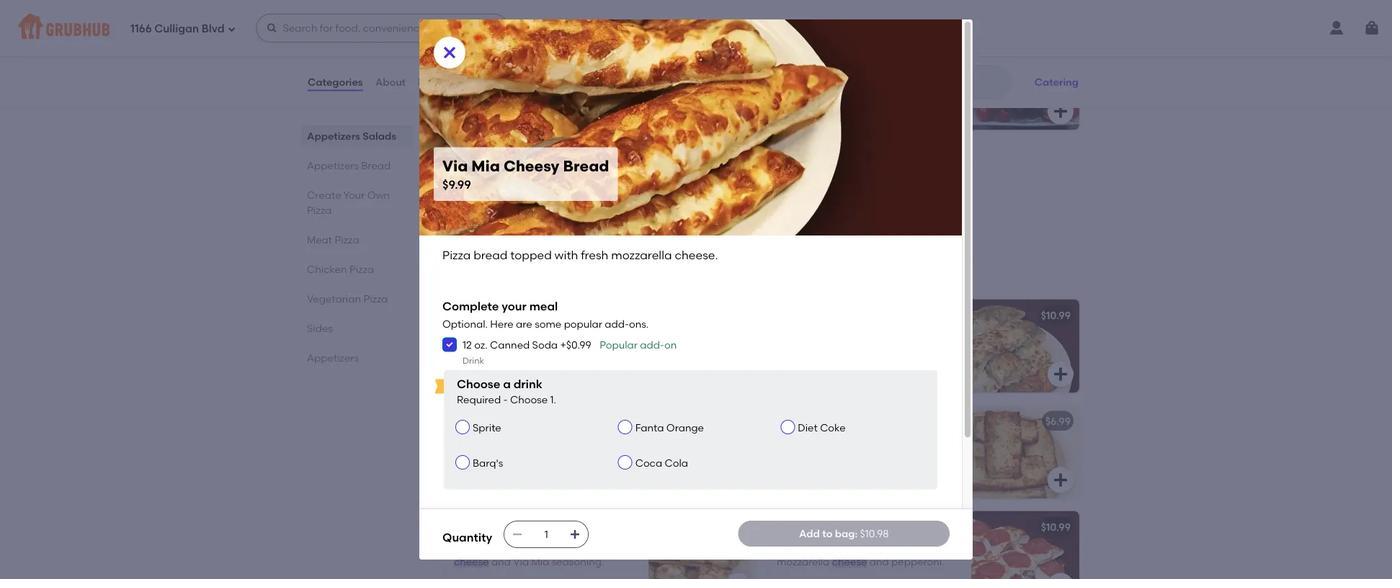 Task type: vqa. For each thing, say whether or not it's contained in the screenshot.
State
no



Task type: locate. For each thing, give the bounding box(es) containing it.
-
[[503, 394, 508, 406]]

choose down drink
[[510, 394, 548, 406]]

1 vertical spatial $9.99
[[723, 152, 748, 165]]

your
[[343, 189, 365, 201]]

appetizers inside appetizers salads tab
[[307, 130, 360, 142]]

add-
[[605, 318, 629, 330], [640, 339, 664, 351]]

0 vertical spatial feta
[[583, 202, 603, 214]]

3 appetizers from the top
[[307, 352, 359, 364]]

mozzarella down french
[[800, 465, 853, 477]]

via inside via mia cheesy bread $9.99
[[442, 157, 468, 175]]

0 horizontal spatial sticks
[[504, 415, 533, 428]]

choose up required
[[457, 377, 500, 391]]

with inside pizza bread, topped with mozarella cheese and sliced jalapeno peppers.
[[554, 436, 575, 448]]

bread inside via mia cheesy bread $9.99
[[563, 157, 609, 175]]

greek
[[494, 152, 523, 165], [494, 521, 523, 534]]

and inside pizza bread, topped with mozarella cheese and sliced jalapeno peppers.
[[491, 450, 511, 463]]

topped down 'bag:'
[[836, 542, 872, 554]]

lettuce, for lettuce, tomatoes,
[[777, 67, 817, 79]]

1 horizontal spatial ,
[[906, 67, 909, 79]]

cheese down bread,
[[454, 450, 489, 463]]

sticks down -
[[504, 415, 533, 428]]

1 horizontal spatial olives,
[[494, 81, 524, 94]]

$10.99 for pizza bread dusted with via mia feta
[[1041, 521, 1071, 534]]

cheese down 'bag:'
[[832, 556, 867, 569]]

appetizers inside appetizers bread tab
[[307, 159, 359, 171]]

special up the spices,
[[885, 436, 921, 448]]

2 vertical spatial appetizers
[[307, 352, 359, 364]]

cheese.
[[675, 248, 718, 262]]

1 vertical spatial appetizers
[[307, 159, 359, 171]]

0 horizontal spatial add-
[[605, 318, 629, 330]]

sides
[[307, 322, 333, 334]]

cheesy left onion,
[[504, 157, 559, 175]]

special
[[885, 436, 921, 448], [442, 510, 485, 524]]

carrots. down search icon
[[866, 96, 904, 108]]

coca cola
[[635, 457, 688, 470]]

salad
[[520, 46, 549, 59], [856, 46, 885, 59], [526, 152, 555, 165]]

diet coke
[[798, 422, 846, 434]]

via for via mia garden salad
[[777, 46, 793, 59]]

1 vertical spatial cucumber,
[[894, 81, 946, 94]]

1/2 loaf french bread. special garlic sauce and via mia spices, topped with mozzarella
[[777, 436, 952, 477]]

lettuce, down the via mia chef salad at the top
[[454, 67, 494, 79]]

cucumber,
[[524, 67, 576, 79], [894, 81, 946, 94], [486, 187, 538, 200]]

cucumber, down cherry on the top of page
[[486, 187, 538, 200]]

olives, down the lettuce, tomatoes, cheese
[[862, 81, 891, 94]]

are
[[516, 318, 532, 330]]

0 vertical spatial $9.99
[[723, 46, 748, 59]]

add
[[799, 528, 820, 540]]

catering
[[1035, 76, 1079, 88]]

svg image
[[266, 22, 278, 34], [729, 103, 747, 120], [1052, 103, 1069, 120], [729, 209, 747, 226], [729, 366, 747, 383], [1052, 366, 1069, 383], [569, 529, 581, 540], [729, 578, 747, 579]]

pizza bread topped with fresh mozzarella for cheese and pepperoni.
[[777, 542, 921, 569]]

special instructions
[[442, 510, 554, 524]]

$10.99 for pizza bread topped with fresh mozzarella
[[1041, 309, 1071, 322]]

fresh up popular
[[581, 248, 608, 262]]

appetizers bread tab
[[307, 158, 408, 173]]

0 vertical spatial cheesy
[[504, 157, 559, 175]]

$6.99
[[1045, 415, 1071, 428]]

$9.99 for lettuce, cherry tomatoes, onion, olives, cucumber, artichoke hearts, carrots, pepperoncini and feta
[[723, 152, 748, 165]]

with
[[555, 248, 578, 262], [551, 330, 572, 342], [554, 436, 575, 448], [777, 465, 797, 477], [549, 542, 570, 554], [874, 542, 895, 554]]

sides tab
[[307, 321, 408, 336]]

0 horizontal spatial .
[[489, 217, 492, 229]]

mozzarella down optional.
[[454, 344, 507, 357]]

1 horizontal spatial hearts,
[[825, 81, 859, 94]]

hearts,
[[825, 81, 859, 94], [589, 187, 623, 200]]

0 horizontal spatial feta
[[583, 202, 603, 214]]

mozzarella left cheese.
[[611, 248, 672, 262]]

bread for via mia cheesy bread $9.99
[[563, 157, 609, 175]]

0 vertical spatial artichoke
[[777, 81, 823, 94]]

topped inside 1/2 loaf french bread. special garlic sauce and via mia spices, topped with mozzarella
[[905, 450, 941, 463]]

1 horizontal spatial choose
[[510, 394, 548, 406]]

0 vertical spatial appetizers
[[307, 130, 360, 142]]

olives, up carrots,
[[454, 187, 484, 200]]

cucumber, up the , olives, pepperoncini and carrots.
[[524, 67, 576, 79]]

. left the +
[[544, 344, 547, 357]]

catering button
[[1028, 66, 1085, 98]]

a
[[503, 377, 511, 391]]

artichoke down the lettuce, tomatoes, cheese
[[777, 81, 823, 94]]

onion,
[[582, 173, 612, 185]]

pizza down via mia greek bread
[[454, 542, 479, 554]]

cucumber, inside 'lettuce, ham, cucumber, tomatoes, cheese'
[[524, 67, 576, 79]]

, for carrots.
[[489, 81, 492, 94]]

soda
[[532, 339, 558, 351]]

0 horizontal spatial artichoke
[[541, 187, 587, 200]]

0 vertical spatial sticks
[[504, 415, 533, 428]]

sticks left $10.98
[[830, 521, 860, 534]]

via mia chicken salad image
[[971, 0, 1079, 24]]

orange
[[666, 422, 704, 434]]

via mia greek salad
[[454, 152, 555, 165]]

cheesy inside via mia cheesy bread $9.99
[[504, 157, 559, 175]]

some
[[535, 318, 562, 330]]

1 vertical spatial feta
[[611, 542, 630, 554]]

garden
[[816, 46, 854, 59]]

via mia greek bread image
[[649, 512, 757, 579]]

1 vertical spatial .
[[544, 344, 547, 357]]

0 vertical spatial pepperoncini
[[526, 81, 591, 94]]

cheese down quantity
[[454, 556, 489, 569]]

cheesy for via mia cheesy bread $9.99
[[504, 157, 559, 175]]

0 vertical spatial greek
[[494, 152, 523, 165]]

1 vertical spatial sticks
[[830, 521, 860, 534]]

complete your meal optional. here are some popular add-ons.
[[442, 299, 649, 330]]

topped inside pizza bread, topped with mozarella cheese and sliced jalapeno peppers.
[[516, 436, 552, 448]]

1 vertical spatial fresh
[[574, 330, 598, 342]]

cheesy for via mia cheesy bread
[[494, 309, 530, 322]]

topped down garlic
[[905, 450, 941, 463]]

0 vertical spatial hearts,
[[825, 81, 859, 94]]

garlic bread image
[[971, 406, 1079, 499]]

via mia chef salad image
[[649, 37, 757, 130]]

salad for cucumber,
[[520, 46, 549, 59]]

cherry
[[496, 173, 527, 185]]

add- up popular on the left bottom of page
[[605, 318, 629, 330]]

appetizers down sides
[[307, 352, 359, 364]]

via
[[454, 46, 470, 59], [777, 46, 793, 59], [454, 152, 470, 165], [442, 157, 468, 175], [454, 309, 470, 322], [831, 450, 846, 463], [454, 521, 470, 534], [572, 542, 588, 554], [513, 556, 529, 569]]

, olives, pepperoncini and carrots.
[[454, 81, 613, 108]]

12
[[463, 339, 472, 351]]

via for via mia greek bread
[[454, 521, 470, 534]]

. down carrots,
[[489, 217, 492, 229]]

special inside 1/2 loaf french bread. special garlic sauce and via mia spices, topped with mozzarella
[[885, 436, 921, 448]]

$0.99
[[566, 339, 591, 351]]

2 horizontal spatial olives,
[[862, 81, 891, 94]]

carrots. down reviews in the top left of the page
[[454, 96, 491, 108]]

2 greek from the top
[[494, 521, 523, 534]]

artichoke
[[777, 81, 823, 94], [541, 187, 587, 200]]

via for via mia chef salad
[[454, 46, 470, 59]]

olives, inside , artichoke hearts, olives, cucumber, pepperoncini and carrots.
[[862, 81, 891, 94]]

1 carrots. from the left
[[454, 96, 491, 108]]

1 appetizers from the top
[[307, 130, 360, 142]]

search icon image
[[851, 73, 868, 91]]

0 vertical spatial special
[[885, 436, 921, 448]]

lettuce, up carrots,
[[454, 173, 494, 185]]

pizza down create in the left top of the page
[[307, 204, 332, 216]]

tomatoes,
[[579, 67, 628, 79], [819, 67, 869, 79], [530, 173, 580, 185]]

1 vertical spatial ,
[[489, 81, 492, 94]]

2 appetizers from the top
[[307, 159, 359, 171]]

salad up search icon
[[856, 46, 885, 59]]

0 vertical spatial choose
[[457, 377, 500, 391]]

1 vertical spatial artichoke
[[541, 187, 587, 200]]

french
[[815, 436, 848, 448]]

svg image for via mia greek bread image
[[729, 578, 747, 579]]

pizza up "vegetarian pizza" tab
[[349, 263, 374, 275]]

0 horizontal spatial carrots.
[[454, 96, 491, 108]]

, inside the , olives, pepperoncini and carrots.
[[489, 81, 492, 94]]

1 vertical spatial choose
[[510, 394, 548, 406]]

add to bag: $10.98
[[799, 528, 889, 540]]

olives,
[[494, 81, 524, 94], [862, 81, 891, 94], [454, 187, 484, 200]]

cheesy up canned
[[494, 309, 530, 322]]

0 horizontal spatial hearts,
[[589, 187, 623, 200]]

pizza up sides tab
[[363, 293, 388, 305]]

special up quantity
[[442, 510, 485, 524]]

1 vertical spatial cheesy
[[494, 309, 530, 322]]

bread
[[563, 157, 609, 175], [361, 159, 391, 171], [533, 309, 562, 322], [810, 415, 839, 428], [526, 521, 556, 534]]

1 horizontal spatial feta
[[611, 542, 630, 554]]

jalapeno
[[544, 450, 587, 463]]

sprite
[[473, 422, 501, 434]]

pizza inside pizza bread, topped with mozarella cheese and sliced jalapeno peppers.
[[454, 436, 479, 448]]

lettuce, inside 'lettuce, ham, cucumber, tomatoes, cheese'
[[454, 67, 494, 79]]

0 vertical spatial .
[[489, 217, 492, 229]]

appetizers for salads
[[307, 130, 360, 142]]

2 vertical spatial $9.99
[[442, 177, 471, 191]]

pepperoncini down cherry on the top of page
[[494, 202, 559, 214]]

choose
[[457, 377, 500, 391], [510, 394, 548, 406]]

olives, down ham,
[[494, 81, 524, 94]]

, inside , artichoke hearts, olives, cucumber, pepperoncini and carrots.
[[906, 67, 909, 79]]

mozzarella inside 1/2 loaf french bread. special garlic sauce and via mia spices, topped with mozzarella
[[800, 465, 853, 477]]

mia inside via mia cheesy bread $9.99
[[472, 157, 500, 175]]

bread down via mia greek bread
[[481, 542, 511, 554]]

via mia pesto bread image
[[971, 300, 1079, 393]]

greek up cherry on the top of page
[[494, 152, 523, 165]]

topped
[[510, 248, 552, 262], [513, 330, 549, 342], [516, 436, 552, 448], [905, 450, 941, 463], [836, 542, 872, 554]]

pizza bread dusted with via mia feta cheese and via mia seasoning.
[[454, 542, 630, 569]]

$8.99
[[1045, 46, 1071, 59]]

cheesy
[[504, 157, 559, 175], [494, 309, 530, 322]]

pizza down jalapeno on the left bottom of the page
[[454, 436, 479, 448]]

$10.99 inside button
[[1041, 309, 1071, 322]]

pizza up drink
[[454, 330, 479, 342]]

create your own pizza
[[307, 189, 390, 216]]

fresh for pepperoni sticks
[[897, 542, 921, 554]]

bread down carrots,
[[474, 248, 508, 262]]

add- down the ons.
[[640, 339, 664, 351]]

pepperoni sticks image
[[971, 512, 1079, 579]]

hearts, down onion,
[[589, 187, 623, 200]]

fresh right the +
[[574, 330, 598, 342]]

0 vertical spatial pizza bread topped with fresh mozzarella
[[454, 330, 598, 357]]

0 vertical spatial cucumber,
[[524, 67, 576, 79]]

appetizers salads tab
[[307, 128, 408, 143]]

, for cucumber,
[[906, 67, 909, 79]]

with inside 1/2 loaf french bread. special garlic sauce and via mia spices, topped with mozzarella
[[777, 465, 797, 477]]

svg image
[[1363, 19, 1381, 37], [227, 25, 236, 34], [441, 44, 458, 61], [445, 340, 454, 349], [729, 472, 747, 489], [1052, 472, 1069, 489], [512, 529, 523, 540], [1052, 578, 1069, 579]]

cucumber, right search icon
[[894, 81, 946, 94]]

+
[[560, 339, 566, 351]]

1 greek from the top
[[494, 152, 523, 165]]

greek for salad
[[494, 152, 523, 165]]

1 vertical spatial hearts,
[[589, 187, 623, 200]]

0 horizontal spatial olives,
[[454, 187, 484, 200]]

choose a drink required - choose 1.
[[457, 377, 556, 406]]

0 horizontal spatial pizza bread topped with fresh mozzarella
[[454, 330, 598, 357]]

1 horizontal spatial pizza bread topped with fresh mozzarella
[[777, 542, 921, 569]]

via mia garden salad image
[[971, 37, 1079, 130]]

pizza
[[307, 204, 332, 216], [335, 233, 359, 246], [442, 248, 471, 262], [349, 263, 374, 275], [363, 293, 388, 305], [454, 330, 479, 342], [454, 436, 479, 448], [454, 542, 479, 554], [777, 542, 801, 554]]

fresh up pepperoni.
[[897, 542, 921, 554]]

lettuce, down via mia garden salad
[[777, 67, 817, 79]]

0 horizontal spatial ,
[[489, 81, 492, 94]]

12 oz. canned soda + $0.99
[[463, 339, 591, 351]]

and
[[594, 81, 613, 94], [844, 96, 864, 108], [561, 202, 581, 214], [491, 450, 511, 463], [809, 450, 828, 463], [491, 556, 511, 569], [870, 556, 889, 569]]

artichoke down onion,
[[541, 187, 587, 200]]

feta
[[583, 202, 603, 214], [611, 542, 630, 554]]

bread,
[[481, 436, 513, 448]]

fanta orange
[[635, 422, 704, 434]]

optional.
[[442, 318, 488, 330]]

salad up 'lettuce, ham, cucumber, tomatoes, cheese'
[[520, 46, 549, 59]]

vegetarian pizza tab
[[307, 291, 408, 306]]

bread for via mia greek bread
[[526, 521, 556, 534]]

chicken caesar salad image
[[649, 0, 757, 24]]

pizza inside pizza bread dusted with via mia feta cheese and via mia seasoning.
[[454, 542, 479, 554]]

2 vertical spatial pepperoncini
[[494, 202, 559, 214]]

1 horizontal spatial sticks
[[830, 521, 860, 534]]

pizza bread topped with fresh mozzarella
[[454, 330, 598, 357], [777, 542, 921, 569]]

via inside 1/2 loaf french bread. special garlic sauce and via mia spices, topped with mozzarella
[[831, 450, 846, 463]]

mozzarella
[[611, 248, 672, 262], [454, 344, 507, 357], [800, 465, 853, 477], [777, 556, 830, 569]]

sauce
[[777, 450, 806, 463]]

quantity
[[442, 530, 492, 544]]

, down the via mia chef salad at the top
[[489, 81, 492, 94]]

mia
[[473, 46, 491, 59], [796, 46, 814, 59], [473, 152, 491, 165], [472, 157, 500, 175], [473, 309, 491, 322], [849, 450, 867, 463], [473, 521, 491, 534], [590, 542, 608, 554], [531, 556, 549, 569]]

olives, inside lettuce, cherry tomatoes, onion, olives, cucumber, artichoke hearts, carrots, pepperoncini and feta .
[[454, 187, 484, 200]]

sliced
[[513, 450, 542, 463]]

salad for cheese
[[856, 46, 885, 59]]

pepperoncini down the via mia chef salad at the top
[[526, 81, 591, 94]]

hearts, down the lettuce, tomatoes, cheese
[[825, 81, 859, 94]]

2 carrots. from the left
[[866, 96, 904, 108]]

1 horizontal spatial artichoke
[[777, 81, 823, 94]]

pepperoncini inside the , olives, pepperoncini and carrots.
[[526, 81, 591, 94]]

1 horizontal spatial special
[[885, 436, 921, 448]]

$10.99
[[1041, 309, 1071, 322], [718, 521, 748, 534], [1041, 521, 1071, 534]]

1 horizontal spatial carrots.
[[866, 96, 904, 108]]

cheese down the via mia chef salad at the top
[[454, 81, 489, 94]]

0 vertical spatial ,
[[906, 67, 909, 79]]

greek up "dusted"
[[494, 521, 523, 534]]

salad up cherry on the top of page
[[526, 152, 555, 165]]

and inside lettuce, cherry tomatoes, onion, olives, cucumber, artichoke hearts, carrots, pepperoncini and feta .
[[561, 202, 581, 214]]

0 vertical spatial add-
[[605, 318, 629, 330]]

appetizers up appetizers bread
[[307, 130, 360, 142]]

0 vertical spatial fresh
[[581, 248, 608, 262]]

cheese inside 'lettuce, ham, cucumber, tomatoes, cheese'
[[454, 81, 489, 94]]

2 vertical spatial fresh
[[897, 542, 921, 554]]

mia for via mia greek bread
[[473, 521, 491, 534]]

1 vertical spatial pizza bread topped with fresh mozzarella
[[777, 542, 921, 569]]

1 vertical spatial add-
[[640, 339, 664, 351]]

1 vertical spatial pepperoncini
[[777, 96, 842, 108]]

instructions
[[488, 510, 554, 524]]

1166
[[130, 22, 152, 35]]

$9.99 inside via mia cheesy bread $9.99
[[442, 177, 471, 191]]

hearts, inside lettuce, cherry tomatoes, onion, olives, cucumber, artichoke hearts, carrots, pepperoncini and feta .
[[589, 187, 623, 200]]

popular
[[564, 318, 602, 330]]

cheese
[[871, 67, 906, 79], [454, 81, 489, 94], [509, 344, 544, 357], [454, 450, 489, 463], [454, 556, 489, 569], [832, 556, 867, 569]]

svg image for via mia greek salad 'image'
[[729, 209, 747, 226]]

mozzarella down add
[[777, 556, 830, 569]]

and inside , artichoke hearts, olives, cucumber, pepperoncini and carrots.
[[844, 96, 864, 108]]

appetizers up create in the left top of the page
[[307, 159, 359, 171]]

via mia cheesy bread $9.99
[[442, 157, 609, 191]]

pepperoncini down the lettuce, tomatoes, cheese
[[777, 96, 842, 108]]

1 vertical spatial greek
[[494, 521, 523, 534]]

via mia garden salad
[[777, 46, 885, 59]]

,
[[906, 67, 909, 79], [489, 81, 492, 94]]

2 vertical spatial cucumber,
[[486, 187, 538, 200]]

1 vertical spatial special
[[442, 510, 485, 524]]

, right search icon
[[906, 67, 909, 79]]

via mia cheesy bread image
[[649, 300, 757, 393]]

topped up sliced
[[516, 436, 552, 448]]

appetizers inside appetizers tab
[[307, 352, 359, 364]]

pizza inside tab
[[363, 293, 388, 305]]

carrots. inside the , olives, pepperoncini and carrots.
[[454, 96, 491, 108]]

hearts, inside , artichoke hearts, olives, cucumber, pepperoncini and carrots.
[[825, 81, 859, 94]]



Task type: describe. For each thing, give the bounding box(es) containing it.
loaf
[[794, 436, 812, 448]]

topped up meal
[[510, 248, 552, 262]]

your
[[502, 299, 527, 313]]

greek for bread
[[494, 521, 523, 534]]

via for via mia greek salad
[[454, 152, 470, 165]]

lettuce, inside lettuce, cherry tomatoes, onion, olives, cucumber, artichoke hearts, carrots, pepperoncini and feta .
[[454, 173, 494, 185]]

drink
[[463, 356, 484, 366]]

chef
[[494, 46, 517, 59]]

on
[[664, 339, 677, 351]]

pepperoncini inside , artichoke hearts, olives, cucumber, pepperoncini and carrots.
[[777, 96, 842, 108]]

carrots,
[[454, 202, 491, 214]]

pizza bread, topped with mozarella cheese and sliced jalapeno peppers.
[[454, 436, 633, 463]]

svg image for 'via mia chef salad' image
[[729, 103, 747, 120]]

bread for via mia cheesy bread
[[533, 309, 562, 322]]

jalapeno
[[454, 415, 501, 428]]

svg image for via mia pesto bread image
[[1052, 366, 1069, 383]]

$9.99 for lettuce, ham, cucumber, tomatoes,
[[723, 46, 748, 59]]

via mia cheesy bread
[[454, 309, 562, 322]]

sticks for pepperoni sticks
[[830, 521, 860, 534]]

olives, inside the , olives, pepperoncini and carrots.
[[494, 81, 524, 94]]

required
[[457, 394, 501, 406]]

pizza right meat
[[335, 233, 359, 246]]

bread inside pizza bread dusted with via mia feta cheese and via mia seasoning.
[[481, 542, 511, 554]]

tomatoes, inside 'lettuce, ham, cucumber, tomatoes, cheese'
[[579, 67, 628, 79]]

1 horizontal spatial add-
[[640, 339, 664, 351]]

via mia chef salad
[[454, 46, 549, 59]]

meat pizza
[[307, 233, 359, 246]]

0 horizontal spatial choose
[[457, 377, 500, 391]]

jalapeno sticks
[[454, 415, 533, 428]]

pizza down the pepperoni on the bottom right
[[777, 542, 801, 554]]

garlic
[[924, 436, 952, 448]]

sticks for jalapeno sticks
[[504, 415, 533, 428]]

about button
[[374, 56, 406, 108]]

lettuce, cherry tomatoes, onion, olives, cucumber, artichoke hearts, carrots, pepperoncini and feta .
[[454, 173, 623, 229]]

meat pizza tab
[[307, 232, 408, 247]]

oz.
[[474, 339, 488, 351]]

appetizers bread
[[307, 159, 391, 171]]

fanta
[[635, 422, 664, 434]]

feta inside pizza bread dusted with via mia feta cheese and via mia seasoning.
[[611, 542, 630, 554]]

artichoke inside , artichoke hearts, olives, cucumber, pepperoncini and carrots.
[[777, 81, 823, 94]]

chicken pizza
[[307, 263, 374, 275]]

here
[[490, 318, 514, 330]]

svg image inside the main navigation "navigation"
[[266, 22, 278, 34]]

categories button
[[307, 56, 364, 108]]

, artichoke hearts, olives, cucumber, pepperoncini and carrots.
[[777, 67, 946, 108]]

bag:
[[835, 528, 858, 540]]

and inside the , olives, pepperoncini and carrots.
[[594, 81, 613, 94]]

complete
[[442, 299, 499, 313]]

via for via mia cheesy bread $9.99
[[442, 157, 468, 175]]

ons.
[[629, 318, 649, 330]]

pizza bread topped with fresh mozzarella for cheese .
[[454, 330, 598, 357]]

reviews
[[418, 76, 458, 88]]

and inside pizza bread dusted with via mia feta cheese and via mia seasoning.
[[491, 556, 511, 569]]

create your own pizza tab
[[307, 187, 408, 218]]

tomatoes, inside lettuce, cherry tomatoes, onion, olives, cucumber, artichoke hearts, carrots, pepperoncini and feta .
[[530, 173, 580, 185]]

Input item quantity number field
[[531, 522, 562, 548]]

vegetarian
[[307, 293, 361, 305]]

bread down to
[[804, 542, 833, 554]]

diet
[[798, 422, 818, 434]]

bread down via mia cheesy bread
[[481, 330, 511, 342]]

bread inside tab
[[361, 159, 391, 171]]

culligan
[[154, 22, 199, 35]]

cheese and pepperoni.
[[832, 556, 944, 569]]

pepperoncini inside lettuce, cherry tomatoes, onion, olives, cucumber, artichoke hearts, carrots, pepperoncini and feta .
[[494, 202, 559, 214]]

own
[[367, 189, 390, 201]]

barq's
[[473, 457, 503, 470]]

canned
[[490, 339, 530, 351]]

artichoke inside lettuce, cherry tomatoes, onion, olives, cucumber, artichoke hearts, carrots, pepperoncini and feta .
[[541, 187, 587, 200]]

topped up cheese .
[[513, 330, 549, 342]]

via mia greek salad image
[[649, 143, 757, 236]]

vegetarian pizza
[[307, 293, 388, 305]]

mia for via mia garden salad
[[796, 46, 814, 59]]

pepperoni.
[[891, 556, 944, 569]]

lettuce, for lettuce, ham, cucumber, tomatoes,
[[454, 67, 494, 79]]

carrots. inside , artichoke hearts, olives, cucumber, pepperoncini and carrots.
[[866, 96, 904, 108]]

cheese .
[[509, 344, 547, 357]]

lettuce, tomatoes, cheese
[[777, 67, 906, 79]]

appetizers tab
[[307, 350, 408, 365]]

cheese down are
[[509, 344, 544, 357]]

mia inside 1/2 loaf french bread. special garlic sauce and via mia spices, topped with mozzarella
[[849, 450, 867, 463]]

bread.
[[851, 436, 883, 448]]

blvd
[[202, 22, 225, 35]]

peppers.
[[590, 450, 633, 463]]

pepperoni
[[777, 521, 828, 534]]

cola
[[665, 457, 688, 470]]

cheese inside pizza bread dusted with via mia feta cheese and via mia seasoning.
[[454, 556, 489, 569]]

1.
[[550, 394, 556, 406]]

coca
[[635, 457, 662, 470]]

pizza inside create your own pizza
[[307, 204, 332, 216]]

cheese inside pizza bread, topped with mozarella cheese and sliced jalapeno peppers.
[[454, 450, 489, 463]]

pepperoni sticks
[[777, 521, 860, 534]]

mia for via mia chef salad
[[473, 46, 491, 59]]

mia for via mia cheesy bread $9.99
[[472, 157, 500, 175]]

svg image for via mia garden salad image
[[1052, 103, 1069, 120]]

seasoning.
[[552, 556, 604, 569]]

cucumber, inside lettuce, cherry tomatoes, onion, olives, cucumber, artichoke hearts, carrots, pepperoncini and feta .
[[486, 187, 538, 200]]

main navigation navigation
[[0, 0, 1392, 56]]

svg image for via mia cheesy bread image
[[729, 366, 747, 383]]

lettuce, ham, cucumber, tomatoes, cheese
[[454, 67, 628, 94]]

pizza down carrots,
[[442, 248, 471, 262]]

popular add-on
[[600, 339, 677, 351]]

mia for via mia cheesy bread
[[473, 309, 491, 322]]

. inside lettuce, cherry tomatoes, onion, olives, cucumber, artichoke hearts, carrots, pepperoncini and feta .
[[489, 217, 492, 229]]

popular
[[600, 339, 638, 351]]

garlic
[[777, 415, 807, 428]]

via for via mia cheesy bread
[[454, 309, 470, 322]]

feta inside lettuce, cherry tomatoes, onion, olives, cucumber, artichoke hearts, carrots, pepperoncini and feta .
[[583, 202, 603, 214]]

via mia greek bread
[[454, 521, 556, 534]]

$10.98
[[860, 528, 889, 540]]

add- inside complete your meal optional. here are some popular add-ons.
[[605, 318, 629, 330]]

with inside pizza bread dusted with via mia feta cheese and via mia seasoning.
[[549, 542, 570, 554]]

meal
[[529, 299, 558, 313]]

appetizers for bread
[[307, 159, 359, 171]]

garlic bread
[[777, 415, 839, 428]]

Search Via Mia Pizza search field
[[872, 76, 983, 89]]

ham,
[[496, 67, 521, 79]]

0 horizontal spatial special
[[442, 510, 485, 524]]

about
[[375, 76, 406, 88]]

1 horizontal spatial .
[[544, 344, 547, 357]]

salads
[[363, 130, 396, 142]]

and inside 1/2 loaf french bread. special garlic sauce and via mia spices, topped with mozzarella
[[809, 450, 828, 463]]

1/2
[[777, 436, 791, 448]]

cheese right search icon
[[871, 67, 906, 79]]

create
[[307, 189, 341, 201]]

chicken pizza tab
[[307, 262, 408, 277]]

jalapeno sticks image
[[649, 406, 757, 499]]

1166 culligan blvd
[[130, 22, 225, 35]]

spices,
[[869, 450, 902, 463]]

fresh for via mia cheesy bread
[[574, 330, 598, 342]]

reviews button
[[417, 56, 459, 108]]

mia for via mia greek salad
[[473, 152, 491, 165]]

meat
[[307, 233, 332, 246]]

cucumber, inside , artichoke hearts, olives, cucumber, pepperoncini and carrots.
[[894, 81, 946, 94]]



